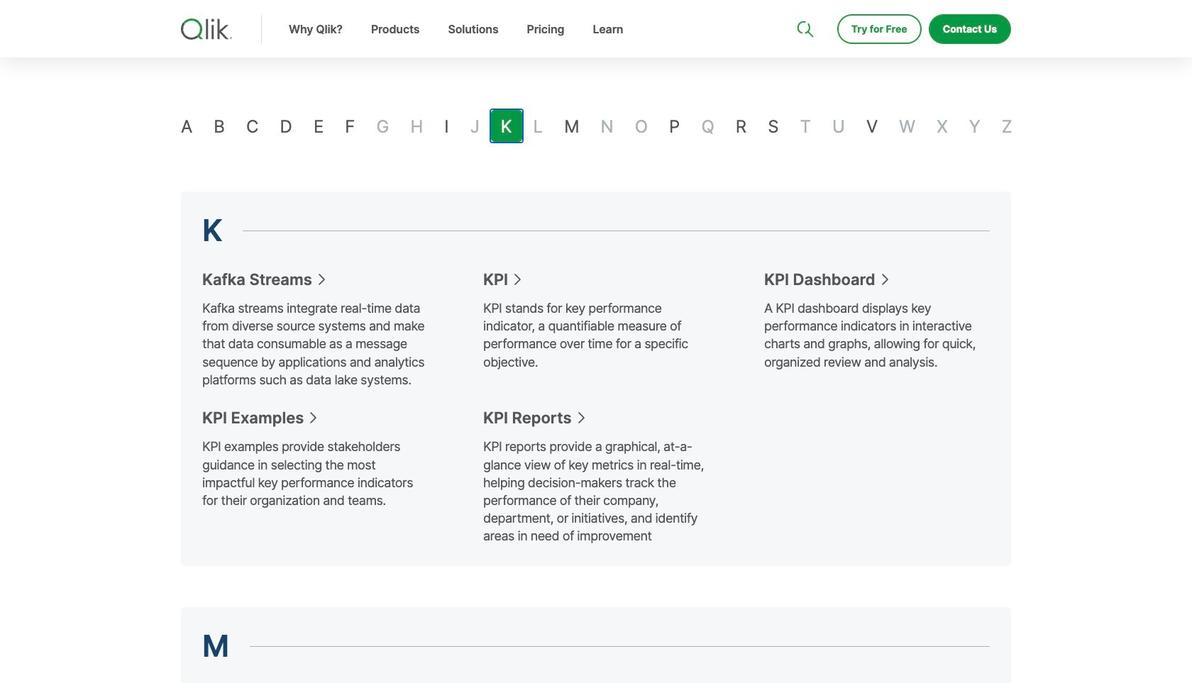 Task type: locate. For each thing, give the bounding box(es) containing it.
support image
[[799, 0, 810, 11]]

login image
[[966, 0, 978, 11]]



Task type: describe. For each thing, give the bounding box(es) containing it.
qlik image
[[181, 18, 232, 40]]

company image
[[881, 0, 892, 11]]



